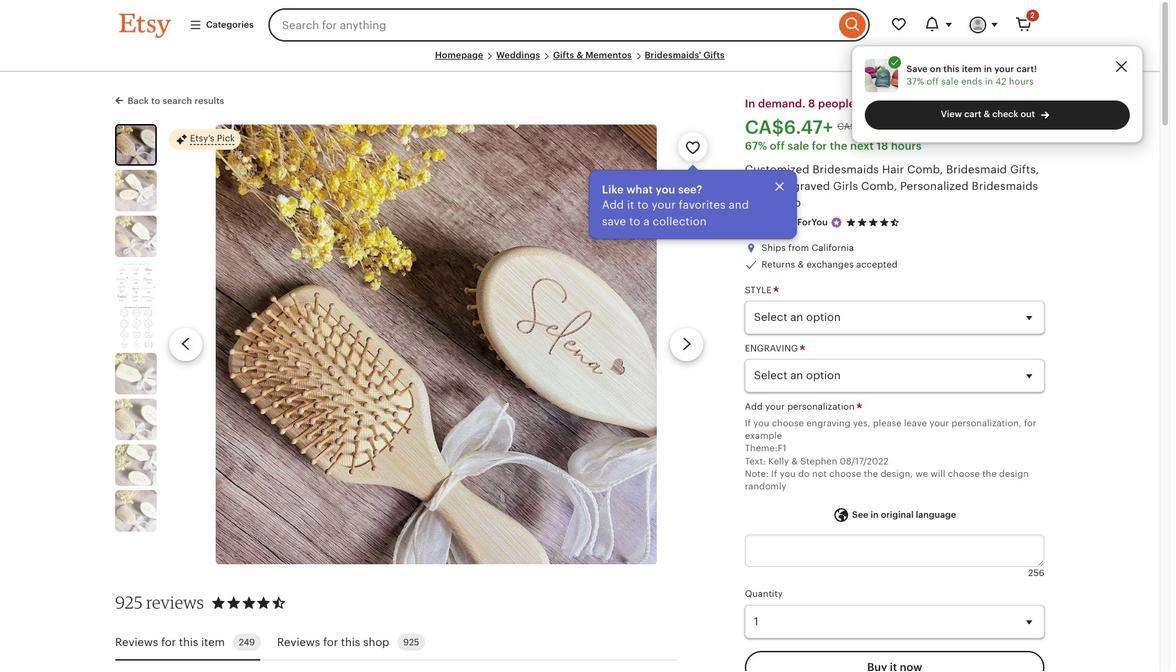 Task type: vqa. For each thing, say whether or not it's contained in the screenshot.
right item
yes



Task type: locate. For each thing, give the bounding box(es) containing it.
0 horizontal spatial bridesmaids
[[813, 163, 879, 176]]

from
[[789, 243, 810, 253]]

language
[[916, 510, 957, 521]]

0 vertical spatial you
[[656, 183, 676, 197]]

cart!
[[1017, 64, 1038, 74]]

to right "it"
[[638, 199, 649, 212]]

this right on
[[944, 64, 960, 74]]

your right leave
[[930, 419, 950, 429]]

this inside save on this item in your cart! 37% off sale ends in 42 hours
[[944, 64, 960, 74]]

for left the shop at left
[[323, 636, 338, 649]]

& left mementos
[[577, 50, 583, 60]]

back to search results
[[128, 95, 224, 106]]

if
[[745, 419, 751, 429], [772, 469, 778, 479]]

engravegiftforyou
[[745, 217, 828, 228]]

the down 08/17/2022
[[864, 469, 879, 479]]

1 vertical spatial you
[[754, 419, 770, 429]]

bridesmaids' gifts
[[645, 50, 725, 60]]

shop
[[363, 636, 390, 649]]

off down on
[[927, 76, 939, 87]]

comb, down hair
[[862, 180, 898, 193]]

like what you see? add it to your favorites and save to a collection
[[602, 183, 749, 228]]

2 vertical spatial you
[[780, 469, 796, 479]]

ends
[[962, 76, 983, 87]]

0 horizontal spatial add
[[602, 199, 624, 212]]

in left "42"
[[985, 76, 994, 87]]

1 vertical spatial comb,
[[862, 180, 898, 193]]

see in original language button
[[827, 502, 963, 531]]

favorites
[[679, 199, 726, 212]]

& inside if you choose engraving yes, please leave your personalization, for example theme:f1 text: kelly & stephen 08/17/2022 note: if you do not choose the design, we will choose the design randomly
[[792, 456, 798, 467]]

add down like
[[602, 199, 624, 212]]

for right personalization,
[[1025, 419, 1037, 429]]

1 vertical spatial off
[[770, 139, 785, 152]]

reviews for reviews for this shop
[[277, 636, 320, 649]]

67% off sale for the next 18 hours
[[745, 139, 922, 152]]

0 horizontal spatial reviews
[[115, 636, 158, 649]]

0 vertical spatial item
[[962, 64, 982, 74]]

2 reviews from the left
[[277, 636, 320, 649]]

hours
[[1009, 76, 1034, 87], [892, 139, 922, 152]]

search
[[163, 95, 192, 106]]

0 vertical spatial add
[[602, 199, 624, 212]]

0 horizontal spatial 925
[[115, 593, 143, 614]]

engraving
[[807, 419, 851, 429]]

925 for 925
[[403, 638, 420, 648]]

customized bridesmaids hair comb bridesmaid gifts name image 8 image
[[115, 445, 157, 487]]

homepage link
[[435, 50, 484, 60]]

your inside like what you see? add it to your favorites and save to a collection
[[652, 199, 676, 212]]

item inside save on this item in your cart! 37% off sale ends in 42 hours
[[962, 64, 982, 74]]

returns
[[762, 260, 796, 270]]

1 reviews from the left
[[115, 636, 158, 649]]

1 horizontal spatial gifts
[[704, 50, 725, 60]]

gifts & mementos
[[553, 50, 632, 60]]

925 for 925 reviews
[[115, 593, 143, 614]]

view
[[941, 109, 963, 119]]

in
[[984, 64, 993, 74], [985, 76, 994, 87], [923, 97, 933, 110], [871, 510, 879, 521]]

hours down cart!
[[1009, 76, 1034, 87]]

etsy's pick
[[190, 134, 235, 144]]

weddings
[[496, 50, 540, 60]]

you left see?
[[656, 183, 676, 197]]

view cart & check out
[[941, 109, 1036, 119]]

you down kelly
[[780, 469, 796, 479]]

customized bridesmaids hair comb bridesmaid gifts name image 7 image
[[115, 399, 157, 441]]

your inside if you choose engraving yes, please leave your personalization, for example theme:f1 text: kelly & stephen 08/17/2022 note: if you do not choose the design, we will choose the design randomly
[[930, 419, 950, 429]]

gifts & mementos link
[[553, 50, 632, 60]]

design
[[1000, 469, 1029, 479]]

0 horizontal spatial choose
[[772, 419, 804, 429]]

in right see
[[871, 510, 879, 521]]

0 horizontal spatial comb,
[[862, 180, 898, 193]]

0 horizontal spatial item
[[201, 636, 225, 649]]

engraved
[[780, 180, 831, 193]]

1 horizontal spatial if
[[772, 469, 778, 479]]

your
[[995, 64, 1015, 74], [652, 199, 676, 212], [766, 402, 785, 412], [930, 419, 950, 429]]

0 vertical spatial if
[[745, 419, 751, 429]]

0 vertical spatial 925
[[115, 593, 143, 614]]

bought
[[858, 97, 898, 110]]

if down kelly
[[772, 469, 778, 479]]

&
[[577, 50, 583, 60], [984, 109, 991, 119], [798, 260, 804, 270], [792, 456, 798, 467]]

to left a
[[630, 215, 641, 228]]

reviews
[[115, 636, 158, 649], [277, 636, 320, 649]]

not
[[813, 469, 827, 479]]

menu bar
[[119, 50, 1041, 72]]

tab list containing reviews for this item
[[115, 626, 677, 662]]

etsy's pick button
[[169, 128, 241, 151]]

gifts down search for anything text field
[[553, 50, 575, 60]]

1 vertical spatial add
[[745, 402, 763, 412]]

for
[[812, 139, 828, 152], [1025, 419, 1037, 429], [161, 636, 176, 649], [323, 636, 338, 649]]

0 horizontal spatial hours
[[892, 139, 922, 152]]

item left the 249
[[201, 636, 225, 649]]

star_seller image
[[831, 217, 843, 229]]

in demand. 8 people bought this in the last 24 hours.
[[745, 97, 1028, 110]]

reviews down 925 reviews
[[115, 636, 158, 649]]

gifts right bridesmaids'
[[704, 50, 725, 60]]

like
[[602, 183, 624, 197]]

sale inside save on this item in your cart! 37% off sale ends in 42 hours
[[942, 76, 959, 87]]

gifts
[[553, 50, 575, 60], [704, 50, 725, 60]]

1 horizontal spatial 925
[[403, 638, 420, 648]]

sale down ca$6.47+ on the top right of page
[[788, 139, 810, 152]]

your up "42"
[[995, 64, 1015, 74]]

reviews for this item
[[115, 636, 225, 649]]

925 left reviews
[[115, 593, 143, 614]]

to right back
[[151, 95, 160, 106]]

save
[[602, 215, 627, 228]]

for down ca$6.47+ ca$19.59+
[[812, 139, 828, 152]]

customized bridesmaids hair comb bridesmaid gifts name image 9 image
[[115, 491, 157, 532]]

2 link
[[1008, 8, 1041, 42]]

0 horizontal spatial gifts
[[553, 50, 575, 60]]

last
[[956, 97, 975, 110]]

mementos
[[586, 50, 632, 60]]

demand.
[[758, 97, 806, 110]]

8
[[809, 97, 816, 110]]

comb, up the personalized on the right top of the page
[[908, 163, 944, 176]]

your up example
[[766, 402, 785, 412]]

your up collection
[[652, 199, 676, 212]]

None search field
[[268, 8, 870, 42]]

reviews for this shop
[[277, 636, 390, 649]]

item up ends at the right of the page
[[962, 64, 982, 74]]

1 vertical spatial item
[[201, 636, 225, 649]]

1 horizontal spatial you
[[754, 419, 770, 429]]

choose down add your personalization on the bottom right of page
[[772, 419, 804, 429]]

bridesmaids down gifts,
[[972, 180, 1039, 193]]

1 horizontal spatial hours
[[1009, 76, 1034, 87]]

customized bridesmaids hair comb bridesmaid gifts name image 1 image
[[216, 124, 657, 565], [117, 126, 155, 165]]

0 horizontal spatial customized bridesmaids hair comb bridesmaid gifts name image 1 image
[[117, 126, 155, 165]]

925 right the shop at left
[[403, 638, 420, 648]]

check
[[993, 109, 1019, 119]]

1 vertical spatial bridesmaids
[[972, 180, 1039, 193]]

bridesmaids
[[813, 163, 879, 176], [972, 180, 1039, 193]]

customized
[[745, 163, 810, 176]]

tab list
[[115, 626, 677, 662]]

off right '67%'
[[770, 139, 785, 152]]

1 vertical spatial 925
[[403, 638, 420, 648]]

0 vertical spatial to
[[151, 95, 160, 106]]

1 horizontal spatial comb,
[[908, 163, 944, 176]]

0 vertical spatial hours
[[1009, 76, 1034, 87]]

and
[[729, 199, 749, 212]]

choose down 08/17/2022
[[830, 469, 862, 479]]

1 horizontal spatial item
[[962, 64, 982, 74]]

original
[[881, 510, 914, 521]]

name
[[745, 180, 777, 193]]

comb,
[[908, 163, 944, 176], [862, 180, 898, 193]]

1 vertical spatial if
[[772, 469, 778, 479]]

choose right will
[[948, 469, 980, 479]]

tooltip
[[589, 167, 797, 240]]

if up example
[[745, 419, 751, 429]]

24
[[978, 97, 991, 110]]

0 horizontal spatial if
[[745, 419, 751, 429]]

people
[[818, 97, 856, 110]]

1 gifts from the left
[[553, 50, 575, 60]]

1 horizontal spatial choose
[[830, 469, 862, 479]]

& down from
[[798, 260, 804, 270]]

0 horizontal spatial off
[[770, 139, 785, 152]]

1 horizontal spatial add
[[745, 402, 763, 412]]

925
[[115, 593, 143, 614], [403, 638, 420, 648]]

0 horizontal spatial you
[[656, 183, 676, 197]]

1 horizontal spatial off
[[927, 76, 939, 87]]

add up example
[[745, 402, 763, 412]]

0 vertical spatial sale
[[942, 76, 959, 87]]

bridesmaids'
[[645, 50, 702, 60]]

1 horizontal spatial reviews
[[277, 636, 320, 649]]

0 horizontal spatial sale
[[788, 139, 810, 152]]

hours right 18
[[892, 139, 922, 152]]

bridesmaids up girls
[[813, 163, 879, 176]]

& right kelly
[[792, 456, 798, 467]]

this for reviews for this shop
[[341, 636, 360, 649]]

categories button
[[179, 12, 264, 38]]

0 vertical spatial off
[[927, 76, 939, 87]]

randomly
[[745, 482, 787, 492]]

homepage
[[435, 50, 484, 60]]

note:
[[745, 469, 769, 479]]

ships
[[762, 243, 786, 253]]

this down reviews
[[179, 636, 198, 649]]

reviews right the 249
[[277, 636, 320, 649]]

you up example
[[754, 419, 770, 429]]

sale left ends at the right of the page
[[942, 76, 959, 87]]

1 horizontal spatial sale
[[942, 76, 959, 87]]

none search field inside categories banner
[[268, 8, 870, 42]]

for inside if you choose engraving yes, please leave your personalization, for example theme:f1 text: kelly & stephen 08/17/2022 note: if you do not choose the design, we will choose the design randomly
[[1025, 419, 1037, 429]]

theme:f1
[[745, 444, 787, 454]]

this left the shop at left
[[341, 636, 360, 649]]



Task type: describe. For each thing, give the bounding box(es) containing it.
the left next
[[830, 139, 848, 152]]

customized bridesmaids hair comb bridesmaid gifts name image 3 image
[[115, 216, 157, 258]]

in down 37%
[[923, 97, 933, 110]]

kelly
[[769, 456, 789, 467]]

you inside like what you see? add it to your favorites and save to a collection
[[656, 183, 676, 197]]

hair
[[882, 163, 905, 176]]

engravegiftforyou link
[[745, 217, 828, 228]]

a
[[644, 215, 650, 228]]

reviews
[[146, 593, 204, 614]]

Add your personalization text field
[[745, 535, 1045, 568]]

1 vertical spatial to
[[638, 199, 649, 212]]

customized bridesmaids hair comb bridesmaid gifts name image 6 image
[[115, 353, 157, 395]]

please
[[873, 419, 902, 429]]

returns & exchanges accepted
[[762, 260, 898, 270]]

2 gifts from the left
[[704, 50, 725, 60]]

42
[[996, 76, 1007, 87]]

256
[[1029, 569, 1045, 579]]

out
[[1021, 109, 1036, 119]]

customized bridesmaids hair comb, bridesmaid gifts, name engraved girls comb, personalized bridesmaids gift comb
[[745, 163, 1040, 209]]

do
[[799, 469, 810, 479]]

categories banner
[[94, 0, 1066, 50]]

gift
[[745, 196, 765, 209]]

design,
[[881, 469, 913, 479]]

pick
[[217, 134, 235, 144]]

0 vertical spatial bridesmaids
[[813, 163, 879, 176]]

yes,
[[853, 419, 871, 429]]

& right cart
[[984, 109, 991, 119]]

weddings link
[[496, 50, 540, 60]]

in inside button
[[871, 510, 879, 521]]

reviews for reviews for this item
[[115, 636, 158, 649]]

see in original language
[[850, 510, 957, 521]]

item for on
[[962, 64, 982, 74]]

see
[[853, 510, 869, 521]]

1 horizontal spatial bridesmaids
[[972, 180, 1039, 193]]

bridesmaids' gifts link
[[645, 50, 725, 60]]

california
[[812, 243, 854, 253]]

2
[[1031, 11, 1035, 19]]

view cart & check out link
[[865, 100, 1130, 129]]

the left last
[[935, 97, 953, 110]]

hours inside save on this item in your cart! 37% off sale ends in 42 hours
[[1009, 76, 1034, 87]]

2 vertical spatial to
[[630, 215, 641, 228]]

1 vertical spatial hours
[[892, 139, 922, 152]]

personalization
[[788, 402, 855, 412]]

on
[[930, 64, 942, 74]]

1 vertical spatial sale
[[788, 139, 810, 152]]

stephen
[[801, 456, 838, 467]]

add inside like what you see? add it to your favorites and save to a collection
[[602, 199, 624, 212]]

ca$6.47+ ca$19.59+
[[745, 116, 884, 138]]

see?
[[678, 183, 703, 197]]

for down reviews
[[161, 636, 176, 649]]

your inside save on this item in your cart! 37% off sale ends in 42 hours
[[995, 64, 1015, 74]]

girls
[[834, 180, 859, 193]]

personalized
[[901, 180, 969, 193]]

in up the 24 on the right of the page
[[984, 64, 993, 74]]

text:
[[745, 456, 766, 467]]

customized bridesmaids hair comb bridesmaid gifts name image 4 image
[[115, 262, 157, 303]]

customized bridesmaids hair comb bridesmaid gifts name image 2 image
[[115, 170, 157, 212]]

accepted
[[857, 260, 898, 270]]

if you choose engraving yes, please leave your personalization, for example theme:f1 text: kelly & stephen 08/17/2022 note: if you do not choose the design, we will choose the design randomly
[[745, 419, 1037, 492]]

menu bar containing homepage
[[119, 50, 1041, 72]]

off inside save on this item in your cart! 37% off sale ends in 42 hours
[[927, 76, 939, 87]]

add your personalization
[[745, 402, 858, 412]]

cart
[[965, 109, 982, 119]]

comb
[[768, 196, 801, 209]]

0 vertical spatial comb,
[[908, 163, 944, 176]]

will
[[931, 469, 946, 479]]

gifts,
[[1011, 163, 1040, 176]]

67%
[[745, 139, 767, 152]]

Search for anything text field
[[268, 8, 836, 42]]

ships from california
[[762, 243, 854, 253]]

& inside menu bar
[[577, 50, 583, 60]]

categories
[[206, 19, 254, 30]]

tooltip containing like what you see?
[[589, 167, 797, 240]]

this down 37%
[[900, 97, 920, 110]]

ca$19.59+
[[838, 121, 884, 132]]

this for reviews for this item
[[179, 636, 198, 649]]

results
[[195, 95, 224, 106]]

back to search results link
[[115, 93, 224, 107]]

925 reviews
[[115, 593, 204, 614]]

it
[[627, 199, 635, 212]]

the left "design"
[[983, 469, 997, 479]]

this for save on this item in your cart! 37% off sale ends in 42 hours
[[944, 64, 960, 74]]

2 horizontal spatial choose
[[948, 469, 980, 479]]

save on this item in your cart! 37% off sale ends in 42 hours
[[907, 64, 1038, 87]]

engraving
[[745, 343, 801, 354]]

style
[[745, 285, 775, 295]]

etsy's
[[190, 134, 215, 144]]

personalization,
[[952, 419, 1022, 429]]

249
[[239, 638, 255, 648]]

18
[[877, 139, 889, 152]]

37%
[[907, 76, 925, 87]]

item for for
[[201, 636, 225, 649]]

1 horizontal spatial customized bridesmaids hair comb bridesmaid gifts name image 1 image
[[216, 124, 657, 565]]

hours.
[[994, 97, 1028, 110]]

08/17/2022
[[840, 456, 889, 467]]

example
[[745, 431, 783, 442]]

back
[[128, 95, 149, 106]]

customized bridesmaids hair comb bridesmaid gifts name image 5 image
[[115, 308, 157, 349]]

to inside back to search results 'link'
[[151, 95, 160, 106]]

ca$6.47+
[[745, 116, 834, 138]]

save
[[907, 64, 928, 74]]

bridesmaid
[[947, 163, 1008, 176]]

collection
[[653, 215, 707, 228]]

2 horizontal spatial you
[[780, 469, 796, 479]]

in
[[745, 97, 756, 110]]

next
[[851, 139, 874, 152]]



